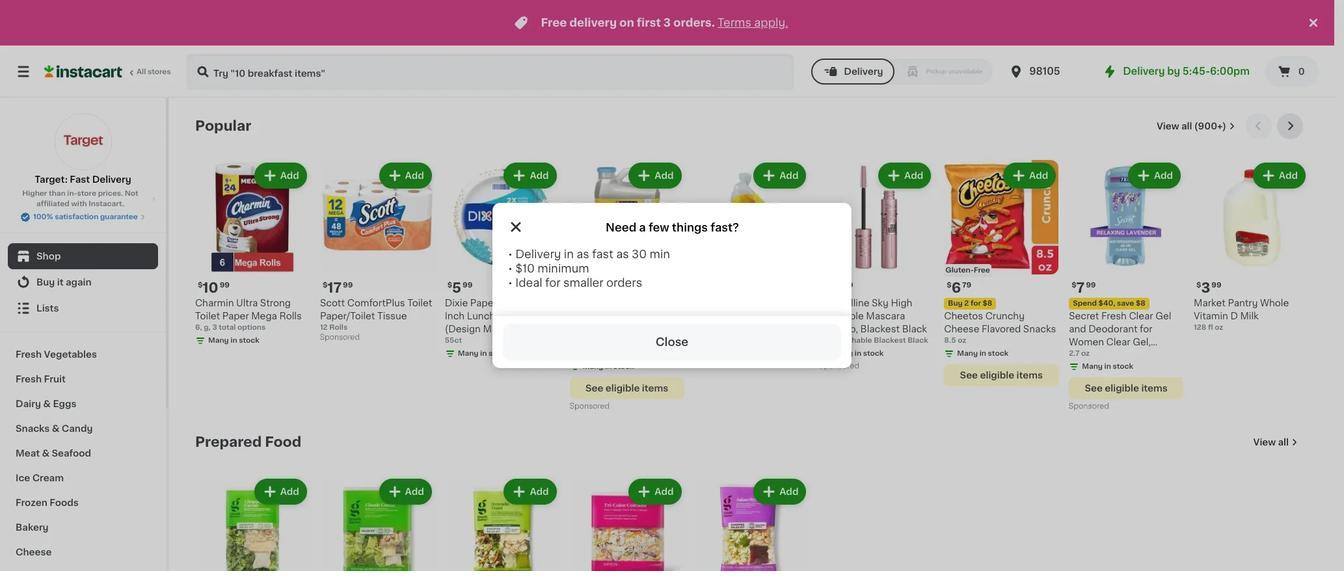 Task type: describe. For each thing, give the bounding box(es) containing it.
rolls for 12
[[329, 324, 348, 331]]

fresh for fresh vegetables
[[16, 350, 42, 359]]

paper inside charmin ultra strong toilet paper mega rolls 6, g, 3 total options
[[222, 312, 249, 321]]

toilet inside charmin ultra strong toilet paper mega rolls 6, g, 3 total options
[[195, 312, 220, 321]]

multi
[[616, 325, 639, 334]]

save for 7
[[1117, 300, 1134, 307]]

lists link
[[8, 295, 158, 321]]

strong
[[260, 299, 291, 308]]

32
[[694, 311, 704, 318]]

product group containing 10
[[195, 160, 310, 349]]

stock for spend $40, save $8
[[1113, 363, 1133, 370]]

vegetables
[[44, 350, 97, 359]]

target: fast delivery logo image
[[54, 113, 112, 170]]

bakery
[[16, 523, 49, 532]]

orders.
[[673, 18, 715, 28]]

instacart logo image
[[44, 64, 122, 79]]

paper inside dixie paper plates, 8.5 inch lunch/dinner plate (design may vary) 55ct
[[470, 299, 497, 308]]

79
[[962, 282, 971, 289]]

charmin
[[195, 299, 234, 308]]

need
[[606, 222, 636, 233]]

in inside • delivery in as fast as 30 min • $10 minimum • ideal for smaller orders
[[564, 249, 574, 260]]

2.7
[[1069, 350, 1079, 357]]

128
[[1194, 324, 1206, 331]]

see for 14
[[585, 384, 603, 393]]

plates,
[[499, 299, 530, 308]]

gel
[[1155, 312, 1171, 321]]

& for good
[[722, 299, 730, 308]]

toilet inside scott comfortplus toilet paper/toilet tissue 12 rolls
[[407, 299, 432, 308]]

inch
[[445, 312, 465, 321]]

stores
[[148, 68, 171, 75]]

30
[[632, 249, 647, 260]]

1 vertical spatial free
[[974, 267, 990, 274]]

items for 7
[[1141, 384, 1168, 393]]

17
[[327, 281, 342, 295]]

view all (900+) link
[[1157, 120, 1235, 133]]

for inside secret fresh clear gel and deodorant for women clear gel, refreshing lavender
[[1140, 325, 1152, 334]]

guarantee
[[100, 213, 138, 221]]

milk
[[1240, 312, 1259, 321]]

instacart.
[[89, 200, 124, 208]]

stock for 10
[[239, 337, 259, 344]]

apply.
[[754, 18, 788, 28]]

cheetos crunchy cheese flavored snacks 8.5 oz
[[944, 312, 1056, 344]]

frozen foods
[[16, 498, 79, 507]]

spend for 14
[[574, 300, 597, 307]]

$ 3 99
[[1196, 281, 1221, 295]]

many in stock for spend $35, save $5 on fees
[[583, 363, 634, 370]]

view for view all (900+)
[[1157, 122, 1179, 131]]

need a few things fast?
[[606, 222, 739, 233]]

gel,
[[1133, 338, 1151, 347]]

satisfaction
[[55, 213, 98, 221]]

buy it again
[[36, 278, 92, 287]]

fresh vegetables link
[[8, 342, 158, 367]]

plate
[[532, 312, 555, 321]]

tissue
[[377, 312, 407, 321]]

product group containing 17
[[320, 160, 434, 345]]

sponsored badge image down 12
[[320, 334, 359, 341]]

it
[[57, 278, 64, 287]]

all
[[137, 68, 146, 75]]

fresh inside secret fresh clear gel and deodorant for women clear gel, refreshing lavender
[[1101, 312, 1127, 321]]

oz inside market pantry whole vitamin d milk 128 fl oz
[[1215, 324, 1223, 331]]

eligible for 7
[[1105, 384, 1139, 393]]

2 • from the top
[[508, 263, 513, 274]]

shop
[[36, 252, 61, 261]]

3 inside charmin ultra strong toilet paper mega rolls 6, g, 3 total options
[[212, 324, 217, 331]]

springs
[[570, 351, 604, 360]]

secret
[[1069, 312, 1099, 321]]

in for maybelline sky high washable mascara makeup, blackest black
[[855, 350, 861, 357]]

dairy & eggs
[[16, 399, 76, 409]]

stock for buy 2 for $8
[[988, 350, 1008, 357]]

1 vertical spatial blackest
[[874, 337, 906, 344]]

and
[[1069, 325, 1086, 334]]

stock down maybelline sky high washable mascara makeup, blackest black 800 washable blackest black
[[863, 350, 884, 357]]

cheese inside cheese link
[[16, 548, 52, 557]]

see for 7
[[1085, 384, 1103, 393]]

99 for 3
[[1212, 282, 1221, 289]]

cream
[[32, 474, 64, 483]]

cheese link
[[8, 540, 158, 565]]

stock for 5
[[489, 350, 509, 357]]

in for purina tidy cats clumping multi cat litter, glade clear springs
[[605, 363, 612, 370]]

8.5 inside cheetos crunchy cheese flavored snacks 8.5 oz
[[944, 337, 956, 344]]

terms
[[717, 18, 751, 28]]

items for 14
[[642, 384, 668, 393]]

many for spend $35, save $5 on fees
[[583, 363, 603, 370]]

delivery
[[569, 18, 617, 28]]

dixie
[[445, 299, 468, 308]]

0 button
[[1265, 56, 1319, 87]]

$40,
[[1098, 300, 1115, 307]]

sponsored badge image down springs on the left of the page
[[570, 403, 609, 410]]

$35,
[[599, 300, 615, 307]]

food
[[265, 435, 301, 449]]

$ 7 99
[[1072, 281, 1096, 295]]

delivery inside target: fast delivery link
[[92, 175, 131, 184]]

$ for 14
[[572, 282, 577, 289]]

fees
[[658, 300, 674, 307]]

save for 14
[[617, 300, 634, 307]]

lunch/dinner
[[467, 312, 529, 321]]

$10
[[515, 263, 535, 274]]

1 • from the top
[[508, 249, 513, 260]]

scott comfortplus toilet paper/toilet tissue 12 rolls
[[320, 299, 432, 331]]

see eligible items for 7
[[1085, 384, 1168, 393]]

$5
[[636, 300, 645, 307]]

see eligible items for 6
[[960, 371, 1043, 380]]

1 vertical spatial 3
[[1201, 281, 1210, 295]]

whole
[[1260, 299, 1289, 308]]

dairy
[[16, 399, 41, 409]]

may
[[483, 325, 503, 334]]

many for 10
[[208, 337, 229, 344]]

options
[[237, 324, 266, 331]]

prepared food
[[195, 435, 301, 449]]

3 inside 'limited time offer' region
[[663, 18, 671, 28]]

sky
[[872, 299, 889, 308]]

many in stock for 5
[[458, 350, 509, 357]]

eggs
[[53, 399, 76, 409]]

snacks & candy
[[16, 424, 93, 433]]

$ 6 79
[[947, 281, 971, 295]]

many for 5
[[458, 350, 478, 357]]

$ for 6
[[947, 282, 952, 289]]

rolls for mega
[[279, 312, 302, 321]]

total
[[219, 324, 236, 331]]

fast
[[70, 175, 90, 184]]

7
[[1076, 281, 1085, 295]]

99 for 7
[[1086, 282, 1096, 289]]

pantry
[[1228, 299, 1258, 308]]

cheetos
[[944, 312, 983, 321]]

view all
[[1253, 438, 1289, 447]]

clear left the 'gel'
[[1129, 312, 1153, 321]]

higher than in-store prices. not affiliated with instacart. link
[[10, 189, 155, 209]]

g,
[[204, 324, 211, 331]]

all for view all (900+)
[[1181, 122, 1192, 131]]

d
[[1230, 312, 1238, 321]]

many in stock for 10
[[208, 337, 259, 344]]

stock for spend $35, save $5 on fees
[[613, 363, 634, 370]]

& for dairy
[[43, 399, 51, 409]]

spend for 7
[[1073, 300, 1097, 307]]

99 for 14
[[594, 282, 604, 289]]

women
[[1069, 338, 1104, 347]]

all for view all
[[1278, 438, 1289, 447]]

stock down the good & gather lemons 32 oz
[[738, 324, 759, 331]]

800
[[819, 337, 834, 344]]

meat
[[16, 449, 40, 458]]

market pantry whole vitamin d milk 128 fl oz
[[1194, 299, 1289, 331]]

service type group
[[811, 59, 993, 85]]

ultra
[[236, 299, 258, 308]]

product group containing 7
[[1069, 160, 1183, 414]]

5:45-
[[1183, 66, 1210, 76]]



Task type: locate. For each thing, give the bounding box(es) containing it.
$ 14 99
[[572, 281, 604, 295]]

min
[[650, 249, 670, 260]]

1 vertical spatial buy
[[948, 300, 963, 307]]

6
[[952, 281, 961, 295]]

0 horizontal spatial view
[[1157, 122, 1179, 131]]

1 horizontal spatial eligible
[[980, 371, 1014, 380]]

stock down flavored
[[988, 350, 1008, 357]]

0 vertical spatial free
[[541, 18, 567, 28]]

99 for 10
[[220, 282, 230, 289]]

1 horizontal spatial items
[[1016, 371, 1043, 380]]

1 horizontal spatial all
[[1278, 438, 1289, 447]]

1 horizontal spatial save
[[1117, 300, 1134, 307]]

2 as from the left
[[616, 249, 629, 260]]

see eligible items button for 7
[[1069, 377, 1183, 399]]

$8 for 7
[[1136, 300, 1145, 307]]

view all link
[[1253, 436, 1298, 449]]

in down total
[[231, 337, 237, 344]]

fast
[[592, 249, 613, 260]]

1 vertical spatial for
[[971, 300, 981, 307]]

1 horizontal spatial buy
[[948, 300, 963, 307]]

black
[[902, 325, 927, 334], [908, 337, 928, 344]]

• left $10
[[508, 263, 513, 274]]

1 horizontal spatial 3
[[663, 18, 671, 28]]

0 horizontal spatial as
[[577, 249, 589, 260]]

8.5 down 'cheetos'
[[944, 337, 956, 344]]

snacks inside cheetos crunchy cheese flavored snacks 8.5 oz
[[1023, 325, 1056, 334]]

5 99 from the left
[[843, 282, 853, 289]]

0 vertical spatial snacks
[[1023, 325, 1056, 334]]

2 $ from the left
[[323, 282, 327, 289]]

$ inside $ 14 99
[[572, 282, 577, 289]]

1 vertical spatial rolls
[[329, 324, 348, 331]]

market
[[1194, 299, 1226, 308]]

2 vertical spatial 3
[[212, 324, 217, 331]]

minimum
[[537, 263, 589, 274]]

0 vertical spatial rolls
[[279, 312, 302, 321]]

2 horizontal spatial eligible
[[1105, 384, 1139, 393]]

view
[[1157, 122, 1179, 131], [1253, 438, 1276, 447]]

see eligible items button
[[944, 364, 1059, 386], [570, 377, 684, 399], [1069, 377, 1183, 399]]

add button
[[255, 164, 306, 187], [380, 164, 431, 187], [505, 164, 555, 187], [630, 164, 680, 187], [755, 164, 805, 187], [880, 164, 930, 187], [1004, 164, 1055, 187], [1129, 164, 1180, 187], [1254, 164, 1304, 187], [255, 480, 306, 503], [380, 480, 431, 503], [505, 480, 555, 503], [630, 480, 680, 503], [755, 480, 805, 503]]

view for view all
[[1253, 438, 1276, 447]]

6 $ from the left
[[1072, 282, 1076, 289]]

need a few things fast? dialog
[[492, 203, 852, 368]]

stock down may
[[489, 350, 509, 357]]

many in stock down the good & gather lemons 32 oz
[[707, 324, 759, 331]]

None search field
[[186, 53, 794, 90]]

cheese down 'cheetos'
[[944, 325, 979, 334]]

fresh up 'deodorant'
[[1101, 312, 1127, 321]]

$ inside the $ 10 99
[[198, 282, 203, 289]]

things
[[672, 222, 708, 233]]

again
[[66, 278, 92, 287]]

3 right g,
[[212, 324, 217, 331]]

1 99 from the left
[[220, 282, 230, 289]]

rolls down paper/toilet
[[329, 324, 348, 331]]

oz right fl
[[1215, 324, 1223, 331]]

snacks down crunchy
[[1023, 325, 1056, 334]]

eligible down lavender
[[1105, 384, 1139, 393]]

oz right 32
[[705, 311, 714, 318]]

$ inside the $ 17 99
[[323, 282, 327, 289]]

3 99 from the left
[[463, 282, 473, 289]]

in for secret fresh clear gel and deodorant for women clear gel, refreshing lavender
[[1104, 363, 1111, 370]]

stock down the options in the left bottom of the page
[[239, 337, 259, 344]]

0 horizontal spatial see eligible items button
[[570, 377, 684, 399]]

fresh up fresh fruit
[[16, 350, 42, 359]]

in-
[[67, 190, 77, 197]]

on
[[619, 18, 634, 28], [647, 300, 656, 307]]

item carousel region containing popular
[[195, 113, 1308, 419]]

$ for 17
[[323, 282, 327, 289]]

eligible for 14
[[606, 384, 640, 393]]

eligible down glade
[[606, 384, 640, 393]]

sponsored badge image
[[320, 334, 359, 341], [819, 363, 859, 370], [570, 403, 609, 410], [1069, 403, 1108, 410]]

(900+)
[[1194, 122, 1226, 131]]

0 vertical spatial item carousel region
[[195, 113, 1308, 419]]

maybelline sky high washable mascara makeup, blackest black 800 washable blackest black
[[819, 299, 928, 344]]

clear down 'deodorant'
[[1106, 338, 1130, 347]]

delivery inside delivery by 5:45-6:00pm link
[[1123, 66, 1165, 76]]

clear for 14
[[628, 338, 652, 347]]

0 horizontal spatial on
[[619, 18, 634, 28]]

0 vertical spatial blackest
[[860, 325, 900, 334]]

$ for 3
[[1196, 282, 1201, 289]]

see down cheetos crunchy cheese flavored snacks 8.5 oz
[[960, 371, 978, 380]]

item carousel region
[[195, 113, 1308, 419], [195, 429, 1308, 571]]

1 vertical spatial item carousel region
[[195, 429, 1308, 571]]

0 vertical spatial washable
[[819, 312, 864, 321]]

see eligible items button for 6
[[944, 364, 1059, 386]]

• delivery in as fast as 30 min • $10 minimum • ideal for smaller orders
[[508, 249, 670, 288]]

4 $ from the left
[[572, 282, 577, 289]]

sponsored badge image down refreshing
[[1069, 403, 1108, 410]]

$8 right the 2
[[983, 300, 992, 307]]

seafood
[[52, 449, 91, 458]]

1 horizontal spatial spend
[[1073, 300, 1097, 307]]

see eligible items button down flavored
[[944, 364, 1059, 386]]

snacks down dairy on the bottom left of page
[[16, 424, 50, 433]]

1 horizontal spatial $8
[[1136, 300, 1145, 307]]

99 inside $ 3 99
[[1212, 282, 1221, 289]]

99 for 17
[[343, 282, 353, 289]]

2 vertical spatial •
[[508, 278, 513, 288]]

1 horizontal spatial see eligible items button
[[944, 364, 1059, 386]]

1 vertical spatial all
[[1278, 438, 1289, 447]]

$ 5 99
[[447, 281, 473, 295]]

1 vertical spatial toilet
[[195, 312, 220, 321]]

eligible down flavored
[[980, 371, 1014, 380]]

8.5 inside dixie paper plates, 8.5 inch lunch/dinner plate (design may vary) 55ct
[[532, 299, 547, 308]]

on left first
[[619, 18, 634, 28]]

sponsored badge image down 800
[[819, 363, 859, 370]]

crunchy
[[985, 312, 1025, 321]]

• up the plates,
[[508, 249, 513, 260]]

1 vertical spatial on
[[647, 300, 656, 307]]

1 horizontal spatial see eligible items
[[960, 371, 1043, 380]]

99 inside $ 14 99
[[594, 282, 604, 289]]

paper/toilet
[[320, 312, 375, 321]]

1 vertical spatial washable
[[836, 337, 872, 344]]

delivery by 5:45-6:00pm
[[1123, 66, 1250, 76]]

•
[[508, 249, 513, 260], [508, 263, 513, 274], [508, 278, 513, 288]]

99 up the maybelline
[[843, 282, 853, 289]]

1 horizontal spatial free
[[974, 267, 990, 274]]

delivery inside button
[[844, 67, 883, 76]]

mega
[[251, 312, 277, 321]]

0 vertical spatial paper
[[470, 299, 497, 308]]

in for cheetos crunchy cheese flavored snacks
[[980, 350, 986, 357]]

see eligible items button down glade
[[570, 377, 684, 399]]

rolls down strong
[[279, 312, 302, 321]]

0
[[1298, 67, 1305, 76]]

0 vertical spatial fresh
[[1101, 312, 1127, 321]]

prepared food link
[[195, 434, 301, 450]]

as left fast
[[577, 249, 589, 260]]

target:
[[35, 175, 68, 184]]

2 horizontal spatial see
[[1085, 384, 1103, 393]]

0 horizontal spatial rolls
[[279, 312, 302, 321]]

99
[[220, 282, 230, 289], [343, 282, 353, 289], [463, 282, 473, 289], [594, 282, 604, 289], [843, 282, 853, 289], [1086, 282, 1096, 289], [1212, 282, 1221, 289]]

dixie paper plates, 8.5 inch lunch/dinner plate (design may vary) 55ct
[[445, 299, 555, 344]]

items down close
[[642, 384, 668, 393]]

99 right '10'
[[220, 282, 230, 289]]

foods
[[50, 498, 79, 507]]

oz inside cheetos crunchy cheese flavored snacks 8.5 oz
[[958, 337, 966, 344]]

cheese inside cheetos crunchy cheese flavored snacks 8.5 oz
[[944, 325, 979, 334]]

in for dixie paper plates, 8.5 inch lunch/dinner plate (design may vary)
[[480, 350, 487, 357]]

limited time offer region
[[0, 0, 1306, 46]]

1 horizontal spatial paper
[[470, 299, 497, 308]]

on inside product group
[[647, 300, 656, 307]]

2 vertical spatial for
[[1140, 325, 1152, 334]]

spend up secret
[[1073, 300, 1097, 307]]

0 vertical spatial on
[[619, 18, 634, 28]]

0 horizontal spatial items
[[642, 384, 668, 393]]

buy left it
[[36, 278, 55, 287]]

& right the meat
[[42, 449, 50, 458]]

prepared
[[195, 435, 262, 449]]

stock down lavender
[[1113, 363, 1133, 370]]

0 vertical spatial cheese
[[944, 325, 979, 334]]

clear down cat
[[628, 338, 652, 347]]

fresh for fresh fruit
[[16, 375, 42, 384]]

product group
[[195, 160, 310, 349], [320, 160, 434, 345], [445, 160, 559, 362], [570, 160, 684, 414], [694, 160, 809, 336], [819, 160, 934, 373], [944, 160, 1059, 386], [1069, 160, 1183, 414], [1194, 160, 1308, 333], [195, 476, 310, 571], [320, 476, 434, 571], [445, 476, 559, 571], [570, 476, 684, 571], [694, 476, 809, 571]]

frozen
[[16, 498, 47, 507]]

0 vertical spatial toilet
[[407, 299, 432, 308]]

fast?
[[711, 222, 739, 233]]

oz right 2.7
[[1081, 350, 1090, 357]]

& for meat
[[42, 449, 50, 458]]

fresh fruit
[[16, 375, 66, 384]]

0 horizontal spatial free
[[541, 18, 567, 28]]

paper up lunch/dinner
[[470, 299, 497, 308]]

save right "$40,"
[[1117, 300, 1134, 307]]

as left the 30
[[616, 249, 629, 260]]

0 horizontal spatial cheese
[[16, 548, 52, 557]]

2 horizontal spatial see eligible items
[[1085, 384, 1168, 393]]

fresh vegetables
[[16, 350, 97, 359]]

1 horizontal spatial on
[[647, 300, 656, 307]]

0 horizontal spatial toilet
[[195, 312, 220, 321]]

eligible for 6
[[980, 371, 1014, 380]]

99 inside '$ 5 99'
[[463, 282, 473, 289]]

1 vertical spatial paper
[[222, 312, 249, 321]]

0 vertical spatial for
[[545, 278, 560, 288]]

1 vertical spatial fresh
[[16, 350, 42, 359]]

5 $ from the left
[[947, 282, 952, 289]]

0 horizontal spatial 8.5
[[532, 299, 547, 308]]

product group containing 6
[[944, 160, 1059, 386]]

item carousel region containing prepared food
[[195, 429, 1308, 571]]

0 horizontal spatial $8
[[983, 300, 992, 307]]

see eligible items button for 14
[[570, 377, 684, 399]]

many in stock
[[707, 324, 759, 331], [208, 337, 259, 344], [458, 350, 509, 357], [832, 350, 884, 357], [957, 350, 1008, 357], [583, 363, 634, 370], [1082, 363, 1133, 370]]

1 spend from the left
[[574, 300, 597, 307]]

99 for 5
[[463, 282, 473, 289]]

in for charmin ultra strong toilet paper mega rolls
[[231, 337, 237, 344]]

2 item carousel region from the top
[[195, 429, 1308, 571]]

ice
[[16, 474, 30, 483]]

cat
[[641, 325, 657, 334]]

55ct
[[445, 337, 462, 344]]

product group containing 14
[[570, 160, 684, 414]]

3 • from the top
[[508, 278, 513, 288]]

all stores link
[[44, 53, 172, 90]]

2 save from the left
[[1117, 300, 1134, 307]]

1 horizontal spatial toilet
[[407, 299, 432, 308]]

paper up total
[[222, 312, 249, 321]]

clear inside purina tidy cats clumping multi cat litter, glade clear springs
[[628, 338, 652, 347]]

2 $8 from the left
[[1136, 300, 1145, 307]]

many down springs on the left of the page
[[583, 363, 603, 370]]

in down glade
[[605, 363, 612, 370]]

$8
[[983, 300, 992, 307], [1136, 300, 1145, 307]]

buy for buy it again
[[36, 278, 55, 287]]

0 horizontal spatial see eligible items
[[585, 384, 668, 393]]

on right $5
[[647, 300, 656, 307]]

& inside the good & gather lemons 32 oz
[[722, 299, 730, 308]]

3 up market
[[1201, 281, 1210, 295]]

many in stock for buy 2 for $8
[[957, 350, 1008, 357]]

buy left the 2
[[948, 300, 963, 307]]

oz down 'cheetos'
[[958, 337, 966, 344]]

2 spend from the left
[[1073, 300, 1097, 307]]

as
[[577, 249, 589, 260], [616, 249, 629, 260]]

1 $8 from the left
[[983, 300, 992, 307]]

mascara
[[866, 312, 905, 321]]

many in stock down may
[[458, 350, 509, 357]]

washable down the maybelline
[[819, 312, 864, 321]]

for
[[545, 278, 560, 288], [971, 300, 981, 307], [1140, 325, 1152, 334]]

in down the good & gather lemons 32 oz
[[730, 324, 737, 331]]

$8 right "$40,"
[[1136, 300, 1145, 307]]

$
[[198, 282, 203, 289], [323, 282, 327, 289], [447, 282, 452, 289], [572, 282, 577, 289], [947, 282, 952, 289], [1072, 282, 1076, 289], [1196, 282, 1201, 289]]

washable down makeup,
[[836, 337, 872, 344]]

99 inside the $ 10 99
[[220, 282, 230, 289]]

rolls inside scott comfortplus toilet paper/toilet tissue 12 rolls
[[329, 324, 348, 331]]

$ inside '$ 7 99'
[[1072, 282, 1076, 289]]

items down flavored
[[1016, 371, 1043, 380]]

& for snacks
[[52, 424, 59, 433]]

$ inside $ 3 99
[[1196, 282, 1201, 289]]

1 horizontal spatial as
[[616, 249, 629, 260]]

$ inside $ 6 79
[[947, 282, 952, 289]]

stock down glade
[[613, 363, 634, 370]]

1 as from the left
[[577, 249, 589, 260]]

high
[[891, 299, 912, 308]]

on inside 'limited time offer' region
[[619, 18, 634, 28]]

0 horizontal spatial all
[[1181, 122, 1192, 131]]

$ for 5
[[447, 282, 452, 289]]

$ up scott
[[323, 282, 327, 289]]

all stores
[[137, 68, 171, 75]]

$ inside '$ 5 99'
[[447, 282, 452, 289]]

first
[[637, 18, 661, 28]]

0 horizontal spatial spend
[[574, 300, 597, 307]]

bakery link
[[8, 515, 158, 540]]

0 vertical spatial black
[[902, 325, 927, 334]]

in down makeup,
[[855, 350, 861, 357]]

buy for buy 2 for $8
[[948, 300, 963, 307]]

2 horizontal spatial see eligible items button
[[1069, 377, 1183, 399]]

many down total
[[208, 337, 229, 344]]

many down 'cheetos'
[[957, 350, 978, 357]]

meat & seafood
[[16, 449, 91, 458]]

in down may
[[480, 350, 487, 357]]

many down good
[[707, 324, 728, 331]]

for inside • delivery in as fast as 30 min • $10 minimum • ideal for smaller orders
[[545, 278, 560, 288]]

2 horizontal spatial for
[[1140, 325, 1152, 334]]

see eligible items down flavored
[[960, 371, 1043, 380]]

$ down minimum
[[572, 282, 577, 289]]

many down refreshing
[[1082, 363, 1103, 370]]

1 horizontal spatial 8.5
[[944, 337, 956, 344]]

target: fast delivery link
[[35, 113, 131, 186]]

rolls
[[279, 312, 302, 321], [329, 324, 348, 331]]

& left eggs
[[43, 399, 51, 409]]

free
[[541, 18, 567, 28], [974, 267, 990, 274]]

8.5 up plate
[[532, 299, 547, 308]]

in down flavored
[[980, 350, 986, 357]]

$8 for 6
[[983, 300, 992, 307]]

1 vertical spatial •
[[508, 263, 513, 274]]

items for 6
[[1016, 371, 1043, 380]]

delivery inside • delivery in as fast as 30 min • $10 minimum • ideal for smaller orders
[[515, 249, 561, 260]]

free inside 'limited time offer' region
[[541, 18, 567, 28]]

see for 6
[[960, 371, 978, 380]]

1 vertical spatial cheese
[[16, 548, 52, 557]]

2 horizontal spatial 3
[[1201, 281, 1210, 295]]

$ up charmin
[[198, 282, 203, 289]]

not
[[125, 190, 138, 197]]

clear
[[1129, 312, 1153, 321], [628, 338, 652, 347], [1106, 338, 1130, 347]]

0 horizontal spatial eligible
[[606, 384, 640, 393]]

clear for 7
[[1106, 338, 1130, 347]]

99 right 7
[[1086, 282, 1096, 289]]

cheese down bakery
[[16, 548, 52, 557]]

in down refreshing
[[1104, 363, 1111, 370]]

0 vertical spatial view
[[1157, 122, 1179, 131]]

see down springs on the left of the page
[[585, 384, 603, 393]]

toilet left 'dixie'
[[407, 299, 432, 308]]

1 save from the left
[[617, 300, 634, 307]]

many in stock down refreshing
[[1082, 363, 1133, 370]]

1 item carousel region from the top
[[195, 113, 1308, 419]]

100% satisfaction guarantee button
[[20, 209, 146, 222]]

items down lavender
[[1141, 384, 1168, 393]]

$ up 'dixie'
[[447, 282, 452, 289]]

1 vertical spatial black
[[908, 337, 928, 344]]

see eligible items down glade
[[585, 384, 668, 393]]

1 horizontal spatial see
[[960, 371, 978, 380]]

$ for 10
[[198, 282, 203, 289]]

0 horizontal spatial buy
[[36, 278, 55, 287]]

$ up secret
[[1072, 282, 1076, 289]]

oz inside the good & gather lemons 32 oz
[[705, 311, 714, 318]]

see eligible items for 14
[[585, 384, 668, 393]]

lemons
[[766, 299, 802, 308]]

lavender
[[1121, 351, 1164, 360]]

fruit
[[44, 375, 66, 384]]

many for buy 2 for $8
[[957, 350, 978, 357]]

product group containing 3
[[1194, 160, 1308, 333]]

0 vertical spatial 8.5
[[532, 299, 547, 308]]

1 horizontal spatial for
[[971, 300, 981, 307]]

lists
[[36, 304, 59, 313]]

product group containing 5
[[445, 160, 559, 362]]

2 vertical spatial fresh
[[16, 375, 42, 384]]

popular link
[[195, 118, 251, 134]]

0 horizontal spatial save
[[617, 300, 634, 307]]

fresh inside 'link'
[[16, 350, 42, 359]]

0 horizontal spatial see
[[585, 384, 603, 393]]

many for spend $40, save $8
[[1082, 363, 1103, 370]]

0 horizontal spatial for
[[545, 278, 560, 288]]

$ for 7
[[1072, 282, 1076, 289]]

99 inside '$ 7 99'
[[1086, 282, 1096, 289]]

2 99 from the left
[[343, 282, 353, 289]]

see eligible items down lavender
[[1085, 384, 1168, 393]]

1 vertical spatial 8.5
[[944, 337, 956, 344]]

many in stock for spend $40, save $8
[[1082, 363, 1133, 370]]

0 horizontal spatial paper
[[222, 312, 249, 321]]

0 horizontal spatial snacks
[[16, 424, 50, 433]]

$ left 79
[[947, 282, 952, 289]]

99 inside the $ 17 99
[[343, 282, 353, 289]]

99 right 17
[[343, 282, 353, 289]]

in up minimum
[[564, 249, 574, 260]]

2 horizontal spatial items
[[1141, 384, 1168, 393]]

0 vertical spatial 3
[[663, 18, 671, 28]]

7 99 from the left
[[1212, 282, 1221, 289]]

1 horizontal spatial rolls
[[329, 324, 348, 331]]

save
[[617, 300, 634, 307], [1117, 300, 1134, 307]]

affiliated
[[36, 200, 69, 208]]

higher
[[22, 190, 47, 197]]

many in stock down makeup,
[[832, 350, 884, 357]]

charmin ultra strong toilet paper mega rolls 6, g, 3 total options
[[195, 299, 302, 331]]

99 right 5 on the left of page
[[463, 282, 473, 289]]

3 right first
[[663, 18, 671, 28]]

1 vertical spatial view
[[1253, 438, 1276, 447]]

0 vertical spatial buy
[[36, 278, 55, 287]]

0 horizontal spatial 3
[[212, 324, 217, 331]]

3 $ from the left
[[447, 282, 452, 289]]

0 vertical spatial all
[[1181, 122, 1192, 131]]

10
[[203, 281, 218, 295]]

1 $ from the left
[[198, 282, 203, 289]]

1 horizontal spatial view
[[1253, 438, 1276, 447]]

many down 800
[[832, 350, 853, 357]]

rolls inside charmin ultra strong toilet paper mega rolls 6, g, 3 total options
[[279, 312, 302, 321]]

6 99 from the left
[[1086, 282, 1096, 289]]

$ 10 99
[[198, 281, 230, 295]]

gather
[[732, 299, 764, 308]]

see eligible items
[[960, 371, 1043, 380], [585, 384, 668, 393], [1085, 384, 1168, 393]]

spend up purina
[[574, 300, 597, 307]]

3
[[663, 18, 671, 28], [1201, 281, 1210, 295], [212, 324, 217, 331]]

4 99 from the left
[[594, 282, 604, 289]]

snacks
[[1023, 325, 1056, 334], [16, 424, 50, 433]]

fl
[[1208, 324, 1213, 331]]

6:00pm
[[1210, 66, 1250, 76]]

save up cats
[[617, 300, 634, 307]]

$ up market
[[1196, 282, 1201, 289]]

terms apply. link
[[717, 18, 788, 28]]

0 vertical spatial •
[[508, 249, 513, 260]]

toilet up g,
[[195, 312, 220, 321]]

1 vertical spatial snacks
[[16, 424, 50, 433]]

candy
[[62, 424, 93, 433]]

see down refreshing
[[1085, 384, 1103, 393]]

99 right 14
[[594, 282, 604, 289]]

free delivery on first 3 orders. terms apply.
[[541, 18, 788, 28]]

spend $40, save $8
[[1073, 300, 1145, 307]]

1 horizontal spatial snacks
[[1023, 325, 1056, 334]]

1 horizontal spatial cheese
[[944, 325, 979, 334]]

many in stock down springs on the left of the page
[[583, 363, 634, 370]]

& left "candy"
[[52, 424, 59, 433]]

7 $ from the left
[[1196, 282, 1201, 289]]



Task type: vqa. For each thing, say whether or not it's contained in the screenshot.
Lemons
yes



